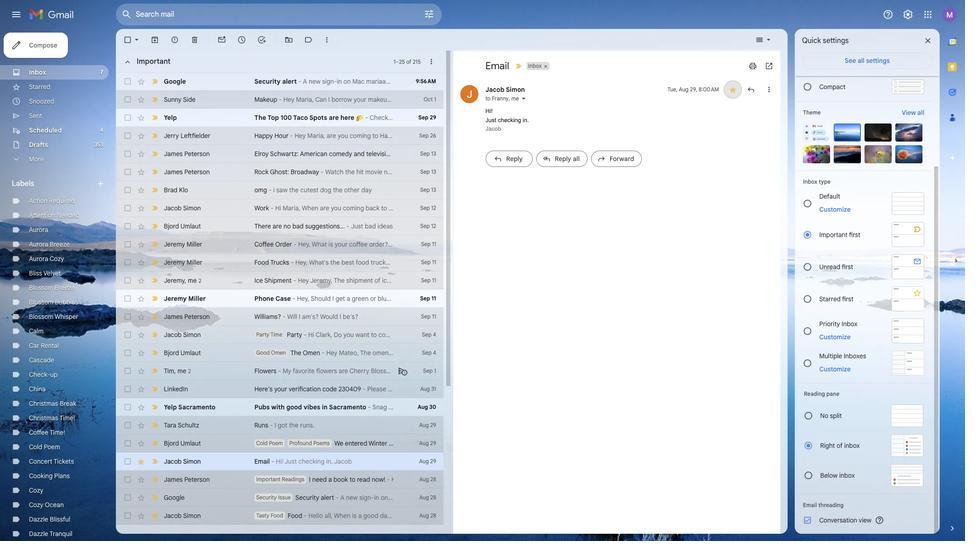 Task type: locate. For each thing, give the bounding box(es) containing it.
of inside important tab panel
[[406, 58, 411, 65]]

yelp for yelp sacramento
[[164, 403, 177, 411]]

0 horizontal spatial your
[[274, 385, 287, 393]]

1 google from the top
[[164, 77, 186, 86]]

2 umlaut from the top
[[180, 349, 201, 357]]

omen down clark,
[[303, 349, 320, 357]]

omg
[[254, 186, 267, 194]]

hey up 100
[[283, 96, 294, 104]]

3 umlaut from the top
[[180, 440, 201, 448]]

2 inside jeremy , me 2
[[198, 277, 201, 284]]

1 vertical spatial starred
[[819, 295, 841, 303]]

aurora down attention
[[29, 226, 48, 234]]

1 sep 13 from the top
[[420, 150, 436, 157]]

1 horizontal spatial email
[[485, 60, 509, 72]]

29 for tara schultz
[[430, 422, 436, 429]]

1 vertical spatial ,
[[185, 276, 186, 284]]

sep 11 for jeremy
[[421, 241, 436, 248]]

row down time
[[116, 344, 443, 362]]

9 row from the top
[[116, 217, 443, 235]]

row down the saw
[[116, 199, 443, 217]]

1 vertical spatial sep 4
[[422, 349, 436, 356]]

good
[[286, 403, 302, 411]]

jeremy for coffee order - hey, what is your coffee order? regards, jeremy
[[164, 240, 185, 249]]

are
[[329, 114, 339, 122], [327, 132, 336, 140], [320, 204, 329, 212], [273, 222, 282, 230]]

1 vertical spatial cozy
[[29, 487, 43, 495]]

inbox for inbox type
[[803, 178, 817, 185]]

delete image
[[190, 35, 199, 44]]

12 row from the top
[[116, 272, 443, 290]]

row down trucks
[[116, 272, 443, 290]]

up
[[50, 371, 58, 379]]

tue, aug 29, 8:00 am
[[667, 86, 719, 93]]

inbox right below
[[839, 472, 855, 480]]

phone case - hey, should i get a green or blue phone case? thanks, jer
[[254, 295, 463, 303]]

2 james peterson from the top
[[164, 168, 210, 176]]

2 vertical spatial 4
[[433, 349, 436, 356]]

has scheduled message image
[[398, 367, 407, 376]]

2 vertical spatial customize
[[819, 365, 851, 373]]

toggle split pane mode image
[[755, 35, 764, 44]]

maria, down spots
[[307, 132, 325, 140]]

sep for 18th row from the bottom
[[420, 205, 430, 211]]

2 customize button from the top
[[814, 332, 856, 342]]

1 vertical spatial 12
[[431, 223, 436, 229]]

the left top
[[254, 114, 266, 122]]

cozy ocean
[[29, 501, 64, 509]]

theme
[[803, 109, 821, 116]]

sep 4 for -
[[422, 349, 436, 356]]

simon for sep 4
[[183, 331, 201, 339]]

1 vertical spatial aurora
[[29, 240, 48, 249]]

sep for 5th row
[[420, 150, 430, 157]]

19 row from the top
[[116, 398, 443, 416]]

blossom for blossom whisper
[[29, 313, 53, 321]]

aug 29 down again
[[419, 458, 436, 465]]

2 aug 29 from the top
[[419, 440, 436, 447]]

aug 29 for schultz
[[419, 422, 436, 429]]

row down ghost:
[[116, 181, 443, 199]]

0 horizontal spatial sacramento
[[178, 403, 216, 411]]

hey, left what's
[[295, 258, 308, 267]]

1 vertical spatial hi!
[[276, 458, 283, 466]]

0 horizontal spatial checking
[[298, 458, 325, 466]]

1 vertical spatial dazzle
[[29, 530, 48, 538]]

1 vertical spatial jeremy miller
[[164, 258, 202, 267]]

3 james from the top
[[164, 313, 183, 321]]

bliss
[[29, 269, 42, 277]]

food
[[254, 258, 269, 267], [288, 512, 302, 520], [271, 512, 283, 519]]

party right time
[[287, 331, 302, 339]]

3 aurora from the top
[[29, 255, 48, 263]]

4 peterson from the top
[[184, 476, 210, 484]]

2 blossom from the top
[[29, 298, 53, 306]]

coffee inside row
[[254, 240, 274, 249]]

2 28 from the top
[[430, 494, 436, 501]]

time!
[[59, 414, 75, 422], [50, 429, 65, 437]]

conversation view
[[819, 516, 872, 525]]

1 vertical spatial 1
[[434, 96, 436, 103]]

coffee down the there
[[254, 240, 274, 249]]

in
[[322, 403, 328, 411]]

0 vertical spatial jer
[[406, 258, 416, 267]]

2 bjord umlaut from the top
[[164, 349, 201, 357]]

1 vertical spatial first
[[842, 263, 853, 271]]

jeremy , me 2
[[164, 276, 201, 284]]

3 james peterson from the top
[[164, 313, 210, 321]]

18 row from the top
[[116, 380, 443, 398]]

2 happy from the left
[[380, 132, 398, 140]]

1 horizontal spatial sacramento
[[329, 403, 366, 411]]

are left no
[[273, 222, 282, 230]]

inbox inside button
[[528, 62, 542, 69]]

google
[[164, 77, 186, 86], [164, 494, 185, 502]]

11 row from the top
[[116, 253, 443, 272]]

3 jeremy miller from the top
[[164, 295, 206, 303]]

inbox right 'right'
[[844, 442, 860, 450]]

code
[[322, 385, 337, 393]]

break
[[60, 400, 76, 408]]

important for important
[[137, 57, 170, 66]]

simon
[[506, 86, 525, 94], [183, 204, 201, 212], [183, 331, 201, 339], [183, 458, 201, 466], [183, 512, 201, 520]]

email left threading
[[803, 502, 817, 509]]

cold poem down runs
[[256, 440, 283, 447]]

0 vertical spatial all
[[858, 57, 864, 65]]

google for -
[[164, 77, 186, 86]]

row containing jerry leftfielder
[[116, 127, 443, 145]]

28
[[430, 476, 436, 483], [430, 494, 436, 501], [430, 512, 436, 519]]

starred for starred first
[[819, 295, 841, 303]]

11 for blue
[[431, 295, 436, 302]]

best, right truck?
[[391, 258, 405, 267]]

happy left hour?
[[380, 132, 398, 140]]

dog
[[320, 186, 331, 194]]

1 customize from the top
[[819, 206, 851, 214]]

1 vertical spatial coming
[[343, 204, 364, 212]]

cozy for cozy ocean
[[29, 501, 43, 509]]

to right back
[[381, 204, 387, 212]]

1 aurora from the top
[[29, 226, 48, 234]]

ocean
[[45, 501, 64, 509]]

2 vertical spatial maria,
[[283, 204, 300, 212]]

all for view
[[917, 109, 924, 117]]

cozy for cozy link
[[29, 487, 43, 495]]

3 13 from the top
[[431, 186, 436, 193]]

0 vertical spatial aug 28
[[419, 476, 436, 483]]

china
[[29, 385, 46, 393]]

makeup
[[254, 96, 277, 104]]

hi! inside hi! just checking in. jacob
[[485, 108, 493, 115]]

1 vertical spatial customize button
[[814, 332, 856, 342]]

4 james peterson from the top
[[164, 476, 210, 484]]

0 vertical spatial customize
[[819, 206, 851, 214]]

1 horizontal spatial important
[[256, 476, 280, 483]]

1 horizontal spatial jer
[[453, 295, 463, 303]]

0 vertical spatial coming
[[350, 132, 371, 140]]

snoozed
[[29, 97, 54, 105]]

first for important first
[[849, 231, 860, 239]]

are for spots
[[329, 114, 339, 122]]

row down security alert -
[[116, 91, 443, 109]]

0 vertical spatial christmas
[[29, 400, 58, 408]]

bad right no
[[292, 222, 304, 230]]

1 vertical spatial just
[[351, 222, 363, 230]]

1 james from the top
[[164, 150, 183, 158]]

you right do
[[343, 331, 354, 339]]

3 blossom from the top
[[29, 313, 53, 321]]

row up the saw
[[116, 163, 443, 181]]

reading pane
[[804, 391, 839, 397]]

tasty food food -
[[256, 512, 308, 520]]

row
[[116, 72, 443, 91], [116, 91, 443, 109], [116, 109, 443, 127], [116, 127, 443, 145], [116, 145, 443, 163], [116, 163, 443, 181], [116, 181, 443, 199], [116, 199, 443, 217], [116, 217, 443, 235], [116, 235, 443, 253], [116, 253, 443, 272], [116, 272, 443, 290], [116, 290, 463, 308], [116, 308, 443, 326], [116, 326, 443, 344], [116, 344, 443, 362], [116, 362, 443, 380], [116, 380, 443, 398], [116, 398, 443, 416], [116, 416, 443, 435], [116, 435, 443, 453], [116, 453, 443, 471], [116, 471, 443, 489], [116, 489, 443, 507], [116, 507, 443, 525]]

1 horizontal spatial checking
[[498, 117, 521, 123]]

inbox type element
[[803, 178, 924, 185]]

settings image
[[903, 9, 913, 20]]

split
[[830, 412, 842, 420]]

food left trucks
[[254, 258, 269, 267]]

2 sep 4 from the top
[[422, 349, 436, 356]]

in. inside row
[[326, 458, 333, 466]]

23 row from the top
[[116, 471, 443, 489]]

1 28 from the top
[[430, 476, 436, 483]]

1 vertical spatial of
[[837, 442, 843, 450]]

1 aug 28 from the top
[[419, 476, 436, 483]]

2 vertical spatial first
[[842, 295, 854, 303]]

0 horizontal spatial email
[[254, 458, 270, 466]]

email inside row
[[254, 458, 270, 466]]

1 bjord umlaut from the top
[[164, 222, 201, 230]]

happy left the hour
[[254, 132, 273, 140]]

your right is
[[335, 240, 347, 249]]

3 bjord from the top
[[164, 440, 179, 448]]

sep for 15th row from the top
[[422, 331, 432, 338]]

1 horizontal spatial alert
[[321, 494, 334, 502]]

1 horizontal spatial cold poem
[[256, 440, 283, 447]]

view
[[902, 109, 916, 117]]

important inside the important readings i need a book to read now! -
[[256, 476, 280, 483]]

checking inside row
[[298, 458, 325, 466]]

4 up '353'
[[100, 127, 103, 134]]

checking down the profound poems
[[298, 458, 325, 466]]

inbox for inbox link
[[29, 68, 46, 76]]

miller for food
[[187, 258, 202, 267]]

2 google from the top
[[164, 494, 185, 502]]

2 inside tim , me 2
[[188, 368, 191, 375]]

peterson
[[184, 150, 210, 158], [184, 168, 210, 176], [184, 313, 210, 321], [184, 476, 210, 484]]

0 horizontal spatial 2
[[188, 368, 191, 375]]

williams? - will i am's? would i be's?
[[254, 313, 358, 321]]

3 sep 13 from the top
[[420, 186, 436, 193]]

american
[[300, 150, 327, 158]]

aug inside tue, aug 29, 8:00 am cell
[[679, 86, 689, 93]]

report spam image
[[170, 35, 179, 44]]

2 aug 28 from the top
[[419, 494, 436, 501]]

you for when
[[331, 204, 341, 212]]

4 james from the top
[[164, 476, 183, 484]]

1 aug 29 from the top
[[419, 422, 436, 429]]

22 row from the top
[[116, 453, 443, 471]]

1 yelp from the top
[[164, 114, 177, 122]]

hi! down franny
[[485, 108, 493, 115]]

4 row from the top
[[116, 127, 443, 145]]

bjord down brad
[[164, 222, 179, 230]]

aurora
[[29, 226, 48, 234], [29, 240, 48, 249], [29, 255, 48, 263]]

0 vertical spatial you
[[338, 132, 348, 140]]

hi left clark,
[[308, 331, 314, 339]]

checking
[[498, 117, 521, 123], [298, 458, 325, 466]]

1 left 25
[[394, 58, 396, 65]]

sep 4 up sep 1
[[422, 349, 436, 356]]

aug 28
[[419, 476, 436, 483], [419, 494, 436, 501], [419, 512, 436, 519]]

2 sunny from the left
[[424, 96, 442, 104]]

1 vertical spatial sep 12
[[420, 223, 436, 229]]

row up the issue
[[116, 471, 443, 489]]

jeremy miller for phone case
[[164, 295, 206, 303]]

first up unread first
[[849, 231, 860, 239]]

add to tasks image
[[257, 35, 266, 44]]

umlaut down schultz
[[180, 440, 201, 448]]

1 vertical spatial jer
[[453, 295, 463, 303]]

jer right thanks,
[[453, 295, 463, 303]]

sacramento down 230409
[[329, 403, 366, 411]]

first for unread first
[[842, 263, 853, 271]]

2 horizontal spatial me
[[511, 95, 519, 102]]

blossom down bliss velvet
[[29, 284, 53, 292]]

customize down priority inbox
[[819, 333, 851, 341]]

important up the issue
[[256, 476, 280, 483]]

poem up concert tickets
[[44, 443, 60, 451]]

james peterson for 14th row from the top
[[164, 313, 210, 321]]

time! down break
[[59, 414, 75, 422]]

13 for omg - i saw the cutest dog the other day
[[431, 186, 436, 193]]

0 vertical spatial coffee
[[254, 240, 274, 249]]

1 customize button from the top
[[814, 204, 856, 215]]

aug 28 for a
[[419, 476, 436, 483]]

party left time
[[256, 331, 269, 338]]

hey, for hey, should i get a green or blue phone case? thanks, jer
[[297, 295, 309, 303]]

attention needed
[[29, 211, 79, 220]]

3 bjord umlaut from the top
[[164, 440, 201, 448]]

1 sunny from the left
[[164, 96, 182, 104]]

inbox inside labels navigation
[[29, 68, 46, 76]]

the top 100 taco spots are here
[[254, 114, 356, 122]]

0 vertical spatial hey
[[283, 96, 294, 104]]

hey,
[[298, 240, 310, 249], [295, 258, 308, 267], [297, 295, 309, 303]]

1 peterson from the top
[[184, 150, 210, 158]]

row containing linkedin
[[116, 380, 443, 398]]

ghost:
[[270, 168, 289, 176]]

1 jeremy miller from the top
[[164, 240, 202, 249]]

first right unread
[[842, 263, 853, 271]]

the right the saw
[[289, 186, 299, 194]]

christmas time! link
[[29, 414, 75, 422]]

security inside 'security issue security alert -'
[[256, 494, 277, 501]]

simon for aug 28
[[183, 512, 201, 520]]

alert
[[282, 77, 297, 86], [321, 494, 334, 502]]

jeremy for food trucks - hey, what's the best food truck? best, jer
[[164, 258, 185, 267]]

coming down other
[[343, 204, 364, 212]]

jer down the regards,
[[406, 258, 416, 267]]

1 blossom from the top
[[29, 284, 53, 292]]

drafts link
[[29, 141, 48, 149]]

cooking plans
[[29, 472, 70, 480]]

1 horizontal spatial coffee
[[254, 240, 274, 249]]

blossom bubbles
[[29, 298, 78, 306]]

you up comedy
[[338, 132, 348, 140]]

6 row from the top
[[116, 163, 443, 181]]

26
[[430, 132, 436, 139]]

0 vertical spatial 12
[[431, 205, 436, 211]]

aug for jacob simon
[[419, 512, 429, 519]]

1 vertical spatial bjord umlaut
[[164, 349, 201, 357]]

1 christmas from the top
[[29, 400, 58, 408]]

move to image
[[284, 35, 293, 44]]

are up elroy schwartz: american comedy and television writer.
[[327, 132, 336, 140]]

are for when
[[320, 204, 329, 212]]

1 – 25 of 215
[[394, 58, 421, 65]]

or
[[370, 295, 376, 303]]

all right see on the top of the page
[[858, 57, 864, 65]]

0 horizontal spatial bad
[[292, 222, 304, 230]]

1 horizontal spatial best,
[[407, 204, 422, 212]]

0 vertical spatial bjord umlaut
[[164, 222, 201, 230]]

tab list
[[940, 29, 965, 509]]

1 vertical spatial umlaut
[[180, 349, 201, 357]]

1 horizontal spatial 2
[[198, 277, 201, 284]]

1 vertical spatial christmas
[[29, 414, 58, 422]]

0 vertical spatial umlaut
[[180, 222, 201, 230]]

2 bad from the left
[[365, 222, 376, 230]]

coffee inside labels navigation
[[29, 429, 48, 437]]

concert tickets link
[[29, 458, 74, 466]]

inbox button
[[526, 62, 543, 70]]

1 for flowers -
[[434, 368, 436, 374]]

food right tasty
[[271, 512, 283, 519]]

attention
[[29, 211, 55, 220]]

peterson for 14th row from the top
[[184, 313, 210, 321]]

makeup - hey maria, can i borrow your makeup? sincerely, sunny
[[254, 96, 442, 104]]

inbox link
[[29, 68, 46, 76]]

1 horizontal spatial happy
[[380, 132, 398, 140]]

None checkbox
[[123, 35, 132, 44], [123, 77, 132, 86], [123, 95, 132, 104], [123, 131, 132, 140], [123, 167, 132, 177], [123, 204, 132, 213], [123, 222, 132, 231], [123, 258, 132, 267], [123, 276, 132, 285], [123, 330, 132, 339], [123, 385, 132, 394], [123, 403, 132, 412], [123, 421, 132, 430], [123, 457, 132, 466], [123, 493, 132, 502], [123, 511, 132, 521], [123, 35, 132, 44], [123, 77, 132, 86], [123, 95, 132, 104], [123, 131, 132, 140], [123, 167, 132, 177], [123, 204, 132, 213], [123, 222, 132, 231], [123, 258, 132, 267], [123, 276, 132, 285], [123, 330, 132, 339], [123, 385, 132, 394], [123, 403, 132, 412], [123, 421, 132, 430], [123, 457, 132, 466], [123, 493, 132, 502], [123, 511, 132, 521]]

1 for makeup - hey maria, can i borrow your makeup? sincerely, sunny
[[434, 96, 436, 103]]

1 vertical spatial email
[[254, 458, 270, 466]]

1 vertical spatial important
[[819, 231, 848, 239]]

1 vertical spatial blossom
[[29, 298, 53, 306]]

0 horizontal spatial important
[[137, 57, 170, 66]]

3 peterson from the top
[[184, 313, 210, 321]]

16 row from the top
[[116, 344, 443, 362]]

1 james peterson from the top
[[164, 150, 210, 158]]

row up "with"
[[116, 380, 443, 398]]

aug
[[679, 86, 689, 93], [420, 386, 430, 392], [418, 404, 428, 411], [419, 422, 429, 429], [419, 440, 429, 447], [419, 458, 429, 465], [419, 476, 429, 483], [419, 494, 429, 501], [419, 512, 429, 519]]

0 vertical spatial just
[[485, 117, 496, 123]]

sep 12 right ideas
[[420, 223, 436, 229]]

aurora cozy
[[29, 255, 64, 263]]

all for see
[[858, 57, 864, 65]]

25 row from the top
[[116, 507, 443, 525]]

yelp sacramento
[[164, 403, 216, 411]]

2 sep 12 from the top
[[420, 223, 436, 229]]

tara
[[164, 421, 176, 430]]

schultz
[[178, 421, 199, 430]]

1 vertical spatial customize
[[819, 333, 851, 341]]

None search field
[[116, 4, 442, 25]]

elroy schwartz: american comedy and television writer.
[[254, 150, 412, 158]]

poem inside row
[[269, 440, 283, 447]]

phone
[[392, 295, 410, 303]]

3 row from the top
[[116, 109, 443, 127]]

pubs
[[254, 403, 270, 411]]

cold inside row
[[256, 440, 268, 447]]

1 horizontal spatial sunny
[[424, 96, 442, 104]]

maria, left can
[[296, 96, 314, 104]]

aug for bjord umlaut
[[419, 440, 429, 447]]

1 vertical spatial settings
[[866, 57, 890, 65]]

settings inside button
[[866, 57, 890, 65]]

1 horizontal spatial cold
[[256, 440, 268, 447]]

yelp up jerry
[[164, 114, 177, 122]]

row up "readings"
[[116, 453, 443, 471]]

0 horizontal spatial coffee
[[29, 429, 48, 437]]

row up got
[[116, 398, 443, 416]]

peterson for 5th row
[[184, 150, 210, 158]]

sincerely,
[[395, 96, 423, 104]]

3 customize button from the top
[[814, 364, 856, 375]]

james for 14th row from the top
[[164, 313, 183, 321]]

starred inside labels navigation
[[29, 83, 50, 91]]

attention needed link
[[29, 211, 79, 220]]

just inside hi! just checking in. jacob
[[485, 117, 496, 123]]

omen right good
[[271, 349, 286, 356]]

to left read
[[350, 476, 355, 484]]

poem inside labels navigation
[[44, 443, 60, 451]]

hi
[[275, 204, 281, 212], [308, 331, 314, 339]]

sacramento up schultz
[[178, 403, 216, 411]]

important up unread first
[[819, 231, 848, 239]]

coming for to
[[350, 132, 371, 140]]

christmas time!
[[29, 414, 75, 422]]

blossom breeze
[[29, 284, 75, 292]]

0 vertical spatial in.
[[523, 117, 529, 123]]

happy
[[254, 132, 273, 140], [380, 132, 398, 140]]

0 horizontal spatial party
[[256, 331, 269, 338]]

2 13 from the top
[[431, 168, 436, 175]]

row up trucks
[[116, 235, 443, 253]]

me for ice shipment -
[[188, 276, 197, 284]]

security for issue
[[256, 494, 277, 501]]

1 vertical spatial checking
[[298, 458, 325, 466]]

2 christmas from the top
[[29, 414, 58, 422]]

starred first
[[819, 295, 854, 303]]

no split
[[820, 412, 842, 420]]

11
[[432, 241, 436, 248], [432, 259, 436, 266], [432, 277, 436, 284], [431, 295, 436, 302], [432, 313, 436, 320]]

row containing tim
[[116, 362, 443, 380]]

dazzle down cozy ocean 'link'
[[29, 516, 48, 524]]

dazzle tranquil link
[[29, 530, 72, 538]]

row containing brad klo
[[116, 181, 443, 199]]

sep for row containing brad klo
[[420, 186, 430, 193]]

of right 25
[[406, 58, 411, 65]]

row up ghost:
[[116, 145, 443, 163]]

sep for 16th row from the bottom
[[421, 241, 431, 248]]

blossom up calm link
[[29, 313, 53, 321]]

in. up the important readings i need a book to read now! -
[[326, 458, 333, 466]]

maria,
[[296, 96, 314, 104], [307, 132, 325, 140], [283, 204, 300, 212]]

important inside button
[[137, 57, 170, 66]]

2 vertical spatial sep 13
[[420, 186, 436, 193]]

1 horizontal spatial of
[[837, 442, 843, 450]]

3 customize from the top
[[819, 365, 851, 373]]

email threading element
[[803, 502, 924, 509]]

2 dazzle from the top
[[29, 530, 48, 538]]

2 row from the top
[[116, 91, 443, 109]]

2 customize from the top
[[819, 333, 851, 341]]

christmas break
[[29, 400, 76, 408]]

None checkbox
[[123, 113, 132, 122], [123, 149, 132, 158], [123, 186, 132, 195], [123, 240, 132, 249], [123, 294, 132, 303], [123, 312, 132, 321], [123, 349, 132, 358], [123, 367, 132, 376], [123, 439, 132, 448], [123, 475, 132, 484], [123, 113, 132, 122], [123, 149, 132, 158], [123, 186, 132, 195], [123, 240, 132, 249], [123, 294, 132, 303], [123, 312, 132, 321], [123, 349, 132, 358], [123, 367, 132, 376], [123, 439, 132, 448], [123, 475, 132, 484]]

now
[[384, 168, 396, 176]]

labels navigation
[[0, 29, 116, 541]]

row down good omen the omen -
[[116, 362, 443, 380]]

2 aurora from the top
[[29, 240, 48, 249]]

yelp up tara
[[164, 403, 177, 411]]

4
[[100, 127, 103, 134], [433, 331, 436, 338], [433, 349, 436, 356]]

3 aug 29 from the top
[[419, 458, 436, 465]]

13 down stage!
[[431, 186, 436, 193]]

0 vertical spatial dazzle
[[29, 516, 48, 524]]

aug 29 down "aug 30"
[[419, 422, 436, 429]]

aug for google
[[419, 494, 429, 501]]

aug for james peterson
[[419, 476, 429, 483]]

starred image
[[728, 85, 737, 94]]

maria, for when
[[283, 204, 300, 212]]

hi! up "readings"
[[276, 458, 283, 466]]

1 vertical spatial in.
[[326, 458, 333, 466]]

aug 30
[[418, 404, 436, 411]]

sep 13 right on
[[420, 168, 436, 175]]

christmas down china
[[29, 400, 58, 408]]

7 row from the top
[[116, 181, 443, 199]]

hey, left should
[[297, 295, 309, 303]]

just up "readings"
[[285, 458, 297, 466]]

threading
[[818, 502, 844, 509]]

case
[[275, 295, 291, 303]]

1 horizontal spatial the
[[290, 349, 301, 357]]

0 horizontal spatial just
[[285, 458, 297, 466]]

hit
[[356, 168, 364, 176]]

customize for multiple inboxes
[[819, 365, 851, 373]]

2 vertical spatial bjord
[[164, 440, 179, 448]]

4 up sep 1
[[433, 349, 436, 356]]

main menu image
[[11, 9, 22, 20]]

2 yelp from the top
[[164, 403, 177, 411]]

jeremy
[[164, 240, 185, 249], [416, 240, 437, 249], [164, 258, 185, 267], [164, 276, 185, 284], [164, 295, 187, 303]]

in. down the show details icon
[[523, 117, 529, 123]]

hey, for hey, what's the best food truck? best, jer
[[295, 258, 308, 267]]

aug 29 for umlaut
[[419, 440, 436, 447]]

1 horizontal spatial your
[[335, 240, 347, 249]]

cozy up velvet
[[50, 255, 64, 263]]

13 right on
[[431, 168, 436, 175]]

0 vertical spatial 28
[[430, 476, 436, 483]]

8 row from the top
[[116, 199, 443, 217]]

aurora for aurora cozy
[[29, 255, 48, 263]]

sent link
[[29, 112, 42, 120]]

20 row from the top
[[116, 416, 443, 435]]

sep 4
[[422, 331, 436, 338], [422, 349, 436, 356]]

1 vertical spatial 4
[[433, 331, 436, 338]]

snooze image
[[237, 35, 246, 44]]

row containing yelp sacramento
[[116, 398, 443, 416]]

security up makeup
[[254, 77, 281, 86]]

1 dazzle from the top
[[29, 516, 48, 524]]

tranquil
[[50, 530, 72, 538]]

0 vertical spatial bjord
[[164, 222, 179, 230]]

are for maria,
[[327, 132, 336, 140]]

coffee for coffee order - hey, what is your coffee order? regards, jeremy
[[254, 240, 274, 249]]

dazzle for dazzle tranquil
[[29, 530, 48, 538]]

0 vertical spatial aurora
[[29, 226, 48, 234]]

umlaut up tim , me 2
[[180, 349, 201, 357]]

0 vertical spatial google
[[164, 77, 186, 86]]

1 sep 4 from the top
[[422, 331, 436, 338]]

food inside tasty food food -
[[271, 512, 283, 519]]

sep for row containing jerry leftfielder
[[419, 132, 429, 139]]

party inside party time party - hi clark, do you want to come to our party?
[[256, 331, 269, 338]]

in. inside hi! just checking in. jacob
[[523, 117, 529, 123]]

jacob simon for sep 4
[[164, 331, 201, 339]]

security for alert
[[254, 77, 281, 86]]

2 sep 13 from the top
[[420, 168, 436, 175]]

whisper
[[55, 313, 78, 321]]

2 jeremy miller from the top
[[164, 258, 202, 267]]

2 james from the top
[[164, 168, 183, 176]]

dazzle blissful link
[[29, 516, 70, 524]]

2 peterson from the top
[[184, 168, 210, 176]]

0 horizontal spatial alert
[[282, 77, 297, 86]]

2 vertical spatial umlaut
[[180, 440, 201, 448]]

umlaut for we entered winter once again
[[180, 440, 201, 448]]

are right when
[[320, 204, 329, 212]]

customize for priority inbox
[[819, 333, 851, 341]]

1 horizontal spatial hi
[[308, 331, 314, 339]]

0 horizontal spatial omen
[[271, 349, 286, 356]]

1 vertical spatial breeze
[[55, 284, 75, 292]]

sep for 14th row from the top
[[421, 313, 431, 320]]

1 vertical spatial the
[[290, 349, 301, 357]]

email down runs
[[254, 458, 270, 466]]

0 vertical spatial sep 12
[[420, 205, 436, 211]]

row up schwartz:
[[116, 127, 443, 145]]

2 bjord from the top
[[164, 349, 179, 357]]

best,
[[407, 204, 422, 212], [391, 258, 405, 267]]

17 row from the top
[[116, 362, 443, 380]]

1 horizontal spatial food
[[271, 512, 283, 519]]

you down dog
[[331, 204, 341, 212]]

aurora down aurora link
[[29, 240, 48, 249]]

row up good omen the omen -
[[116, 326, 443, 344]]

aurora for aurora link
[[29, 226, 48, 234]]

bjord up tim
[[164, 349, 179, 357]]

1 vertical spatial google
[[164, 494, 185, 502]]

cooking
[[29, 472, 53, 480]]

bad left ideas
[[365, 222, 376, 230]]

breeze for aurora breeze
[[50, 240, 70, 249]]

breeze for blossom breeze
[[55, 284, 75, 292]]

coffee up cold poem link
[[29, 429, 48, 437]]

the right on
[[406, 168, 416, 176]]

labels image
[[304, 35, 313, 44]]

below inbox
[[820, 472, 855, 480]]

0 vertical spatial sep 13
[[420, 150, 436, 157]]

0 horizontal spatial a
[[328, 476, 332, 484]]



Task type: vqa. For each thing, say whether or not it's contained in the screenshot.


Task type: describe. For each thing, give the bounding box(es) containing it.
winter
[[369, 440, 387, 448]]

i left be's?
[[340, 313, 341, 321]]

quick settings element
[[802, 36, 849, 53]]

🌮 image
[[356, 114, 364, 122]]

can
[[315, 96, 327, 104]]

time
[[270, 331, 282, 338]]

jacob inside hi! just checking in. jacob
[[485, 125, 501, 132]]

bliss velvet
[[29, 269, 61, 277]]

we entered winter once again
[[334, 440, 420, 448]]

row containing tara schultz
[[116, 416, 443, 435]]

2 vertical spatial your
[[274, 385, 287, 393]]

sep for 11th row
[[421, 259, 431, 266]]

maria, for can
[[296, 96, 314, 104]]

coming for back
[[343, 204, 364, 212]]

no
[[284, 222, 291, 230]]

brad
[[164, 186, 177, 194]]

shipment
[[264, 277, 292, 285]]

1 sep 12 from the top
[[420, 205, 436, 211]]

james for 23th row from the top
[[164, 476, 183, 484]]

2 vertical spatial you
[[343, 331, 354, 339]]

below
[[820, 472, 838, 480]]

with
[[271, 403, 285, 411]]

1 bad from the left
[[292, 222, 304, 230]]

bjord umlaut for the omen
[[164, 349, 201, 357]]

0 vertical spatial ,
[[509, 95, 510, 102]]

readings
[[282, 476, 304, 483]]

christmas for christmas time!
[[29, 414, 58, 422]]

dazzle blissful
[[29, 516, 70, 524]]

work?
[[389, 204, 406, 212]]

action required
[[29, 197, 75, 205]]

advanced search options image
[[420, 5, 438, 23]]

show details image
[[521, 96, 526, 101]]

important tab panel
[[116, 51, 463, 525]]

4 inside labels navigation
[[100, 127, 103, 134]]

more
[[29, 155, 44, 163]]

be's?
[[343, 313, 358, 321]]

peterson for 6th row from the top
[[184, 168, 210, 176]]

me for flowers -
[[177, 367, 186, 375]]

row containing sunny side
[[116, 91, 443, 109]]

1 umlaut from the top
[[180, 222, 201, 230]]

aurora link
[[29, 226, 48, 234]]

2 sacramento from the left
[[329, 403, 366, 411]]

1 horizontal spatial a
[[347, 295, 350, 303]]

bubbles
[[55, 298, 78, 306]]

christmas for christmas break
[[29, 400, 58, 408]]

29 for bjord umlaut
[[430, 440, 436, 447]]

security down need
[[295, 494, 319, 502]]

brad klo
[[164, 186, 188, 194]]

cold poem inside labels navigation
[[29, 443, 60, 451]]

thanks,
[[430, 295, 452, 303]]

blossom for blossom breeze
[[29, 284, 53, 292]]

the right got
[[289, 421, 299, 430]]

to left "our"
[[396, 331, 402, 339]]

Starred checkbox
[[728, 85, 737, 94]]

we
[[334, 440, 343, 448]]

on
[[397, 168, 405, 176]]

issue
[[278, 494, 291, 501]]

11 for jer
[[432, 259, 436, 266]]

1 vertical spatial a
[[328, 476, 332, 484]]

do
[[334, 331, 342, 339]]

simon for sep 12
[[183, 204, 201, 212]]

Search mail text field
[[136, 10, 398, 19]]

sep 13 for rock ghost: broadway - watch the hit movie now on the stage!
[[420, 168, 436, 175]]

2 12 from the top
[[431, 223, 436, 229]]

poems
[[313, 440, 330, 447]]

rock
[[254, 168, 268, 176]]

0 horizontal spatial hi
[[275, 204, 281, 212]]

klo
[[179, 186, 188, 194]]

labels
[[12, 179, 34, 188]]

1 vertical spatial your
[[335, 240, 347, 249]]

am's?
[[302, 313, 319, 321]]

i left "get"
[[332, 295, 334, 303]]

sep for tenth row from the bottom of the important tab panel
[[422, 349, 432, 356]]

customize button for default
[[814, 204, 856, 215]]

1 vertical spatial inbox
[[839, 472, 855, 480]]

1 sacramento from the left
[[178, 403, 216, 411]]

1 horizontal spatial omen
[[303, 349, 320, 357]]

i
[[273, 186, 275, 194]]

0 vertical spatial best,
[[407, 204, 422, 212]]

row containing yelp
[[116, 109, 443, 127]]

archive image
[[150, 35, 159, 44]]

trucks
[[270, 258, 289, 267]]

compact
[[819, 83, 846, 91]]

search mail image
[[119, 6, 135, 23]]

aug 28 for -
[[419, 494, 436, 501]]

theme element
[[803, 108, 821, 117]]

1 row from the top
[[116, 72, 443, 91]]

important for important readings i need a book to read now! -
[[256, 476, 280, 483]]

tue, aug 29, 8:00 am cell
[[667, 85, 719, 94]]

time! for christmas time!
[[59, 414, 75, 422]]

more image
[[322, 35, 331, 44]]

14 row from the top
[[116, 308, 443, 326]]

3 28 from the top
[[430, 512, 436, 519]]

0 vertical spatial cozy
[[50, 255, 64, 263]]

order?
[[369, 240, 388, 249]]

i right can
[[328, 96, 330, 104]]

10 row from the top
[[116, 235, 443, 253]]

24 row from the top
[[116, 489, 443, 507]]

1 vertical spatial best,
[[391, 258, 405, 267]]

writer.
[[395, 150, 412, 158]]

0 horizontal spatial food
[[254, 258, 269, 267]]

, for ice shipment -
[[185, 276, 186, 284]]

0 horizontal spatial jer
[[406, 258, 416, 267]]

sep 26
[[419, 132, 436, 139]]

important for important first
[[819, 231, 848, 239]]

clark,
[[316, 331, 332, 339]]

sep for row containing yelp
[[418, 114, 428, 121]]

sep 13 for omg - i saw the cutest dog the other day
[[420, 186, 436, 193]]

james for 6th row from the top
[[164, 168, 183, 176]]

hi! inside important tab panel
[[276, 458, 283, 466]]

sep for row containing tim
[[423, 368, 433, 374]]

inboxes
[[844, 352, 866, 360]]

james for 5th row
[[164, 150, 183, 158]]

google for security alert
[[164, 494, 185, 502]]

4 for party
[[433, 331, 436, 338]]

0 vertical spatial settings
[[823, 36, 849, 45]]

checking inside hi! just checking in. jacob
[[498, 117, 521, 123]]

see all settings button
[[802, 53, 932, 69]]

omen inside good omen the omen -
[[271, 349, 286, 356]]

multiple inboxes
[[819, 352, 866, 360]]

tim
[[164, 367, 174, 375]]

21 row from the top
[[116, 435, 443, 453]]

you for maria,
[[338, 132, 348, 140]]

support image
[[883, 9, 894, 20]]

0 vertical spatial 1
[[394, 58, 396, 65]]

inbox for inbox button
[[528, 62, 542, 69]]

sep for 6th row from the top
[[420, 168, 430, 175]]

inbox section options image
[[427, 57, 436, 66]]

0 vertical spatial the
[[254, 114, 266, 122]]

row containing jeremy
[[116, 272, 443, 290]]

1 vertical spatial hi
[[308, 331, 314, 339]]

aug for yelp sacramento
[[418, 404, 428, 411]]

1 vertical spatial alert
[[321, 494, 334, 502]]

2 for jeremy
[[198, 277, 201, 284]]

4 for the omen
[[433, 349, 436, 356]]

2 vertical spatial just
[[285, 458, 297, 466]]

jeremy miller for food trucks
[[164, 258, 202, 267]]

reading pane element
[[804, 391, 923, 397]]

tim , me 2
[[164, 367, 191, 375]]

5 row from the top
[[116, 145, 443, 163]]

pane
[[826, 391, 839, 397]]

would
[[320, 313, 338, 321]]

28 for a
[[430, 476, 436, 483]]

flowers -
[[254, 367, 283, 375]]

email for email threading
[[803, 502, 817, 509]]

rental
[[41, 342, 59, 350]]

email main content
[[116, 29, 788, 541]]

2 horizontal spatial food
[[288, 512, 302, 520]]

pubs with good vibes in sacramento -
[[254, 403, 372, 411]]

1 vertical spatial maria,
[[307, 132, 325, 140]]

back
[[366, 204, 380, 212]]

labels heading
[[12, 179, 96, 188]]

time! for coffee time!
[[50, 429, 65, 437]]

the right dog
[[333, 186, 343, 194]]

first for starred first
[[842, 295, 854, 303]]

email for email - hi! just checking in. jacob
[[254, 458, 270, 466]]

sep 4 for hi
[[422, 331, 436, 338]]

yelp for yelp
[[164, 114, 177, 122]]

0 vertical spatial alert
[[282, 77, 297, 86]]

now!
[[372, 476, 385, 484]]

jacob simon for sep 12
[[164, 204, 201, 212]]

happy hour - hey maria, are you coming to happy hour?
[[254, 132, 417, 140]]

353
[[94, 141, 103, 148]]

email for email
[[485, 60, 509, 72]]

stage!
[[418, 168, 435, 176]]

conversation
[[819, 516, 857, 525]]

read
[[357, 476, 370, 484]]

what
[[312, 240, 327, 249]]

china link
[[29, 385, 46, 393]]

gmail image
[[29, 5, 78, 24]]

entered
[[345, 440, 367, 448]]

1 horizontal spatial party
[[287, 331, 302, 339]]

1 bjord from the top
[[164, 222, 179, 230]]

3 aug 28 from the top
[[419, 512, 436, 519]]

cold poem link
[[29, 443, 60, 451]]

i right will
[[299, 313, 300, 321]]

1 13 from the top
[[431, 150, 436, 157]]

customize button for multiple inboxes
[[814, 364, 856, 375]]

sep 11 for jer
[[421, 259, 436, 266]]

cold poem inside row
[[256, 440, 283, 447]]

cutest
[[300, 186, 319, 194]]

here
[[340, 114, 354, 122]]

13 row from the top
[[116, 290, 463, 308]]

0 vertical spatial inbox
[[844, 442, 860, 450]]

again
[[405, 440, 420, 448]]

to right want
[[371, 331, 377, 339]]

right of inbox
[[820, 442, 860, 450]]

1 happy from the left
[[254, 132, 273, 140]]

29,
[[690, 86, 697, 93]]

aurora cozy link
[[29, 255, 64, 263]]

tasty
[[256, 512, 269, 519]]

blossom whisper
[[29, 313, 78, 321]]

view all
[[902, 109, 924, 117]]

see
[[845, 57, 856, 65]]

default
[[819, 192, 840, 201]]

hey, for hey, what is your coffee order? regards, jeremy
[[298, 240, 310, 249]]

security issue security alert -
[[256, 494, 340, 502]]

plans
[[54, 472, 70, 480]]

customize for default
[[819, 206, 851, 214]]

i left need
[[309, 476, 311, 484]]

priority inbox
[[819, 320, 857, 328]]

order
[[275, 240, 292, 249]]

drafts
[[29, 141, 48, 149]]

2 for tim
[[188, 368, 191, 375]]

cold inside labels navigation
[[29, 443, 42, 451]]

runs
[[254, 421, 268, 430]]

good
[[256, 349, 270, 356]]

james peterson for 5th row
[[164, 150, 210, 158]]

0 vertical spatial your
[[354, 96, 366, 104]]

show more messages. image
[[389, 533, 425, 541]]

get
[[336, 295, 345, 303]]

quick
[[802, 36, 821, 45]]

watch
[[325, 168, 344, 176]]

priority
[[819, 320, 840, 328]]

bjord for we entered winter once again
[[164, 440, 179, 448]]

1 vertical spatial hey
[[295, 132, 306, 140]]

aurora for aurora breeze
[[29, 240, 48, 249]]

the left best
[[330, 258, 340, 267]]

miller for coffee
[[187, 240, 202, 249]]

james peterson for 23th row from the top
[[164, 476, 210, 484]]

scheduled link
[[29, 126, 62, 134]]

dazzle for dazzle blissful
[[29, 516, 48, 524]]

james peterson for 6th row from the top
[[164, 168, 210, 176]]

bjord for the omen
[[164, 349, 179, 357]]

aug 31
[[420, 386, 436, 392]]

1 12 from the top
[[431, 205, 436, 211]]

to up television
[[372, 132, 378, 140]]

television
[[366, 150, 393, 158]]

umlaut for the omen
[[180, 349, 201, 357]]

0 vertical spatial me
[[511, 95, 519, 102]]

29 for yelp
[[430, 114, 436, 121]]

the left hit at the top left of page
[[345, 168, 355, 176]]

jeremy for phone case - hey, should i get a green or blue phone case? thanks, jer
[[164, 295, 187, 303]]

1 horizontal spatial just
[[351, 222, 363, 230]]

jacob simon for aug 28
[[164, 512, 201, 520]]

28 for -
[[430, 494, 436, 501]]

to left franny
[[485, 95, 490, 102]]

starred for starred link
[[29, 83, 50, 91]]

other
[[344, 186, 360, 194]]

0 horizontal spatial hey
[[283, 96, 294, 104]]

profound poems
[[289, 440, 330, 447]]

i left got
[[275, 421, 276, 430]]

miller for phone
[[188, 295, 206, 303]]

15 row from the top
[[116, 326, 443, 344]]



